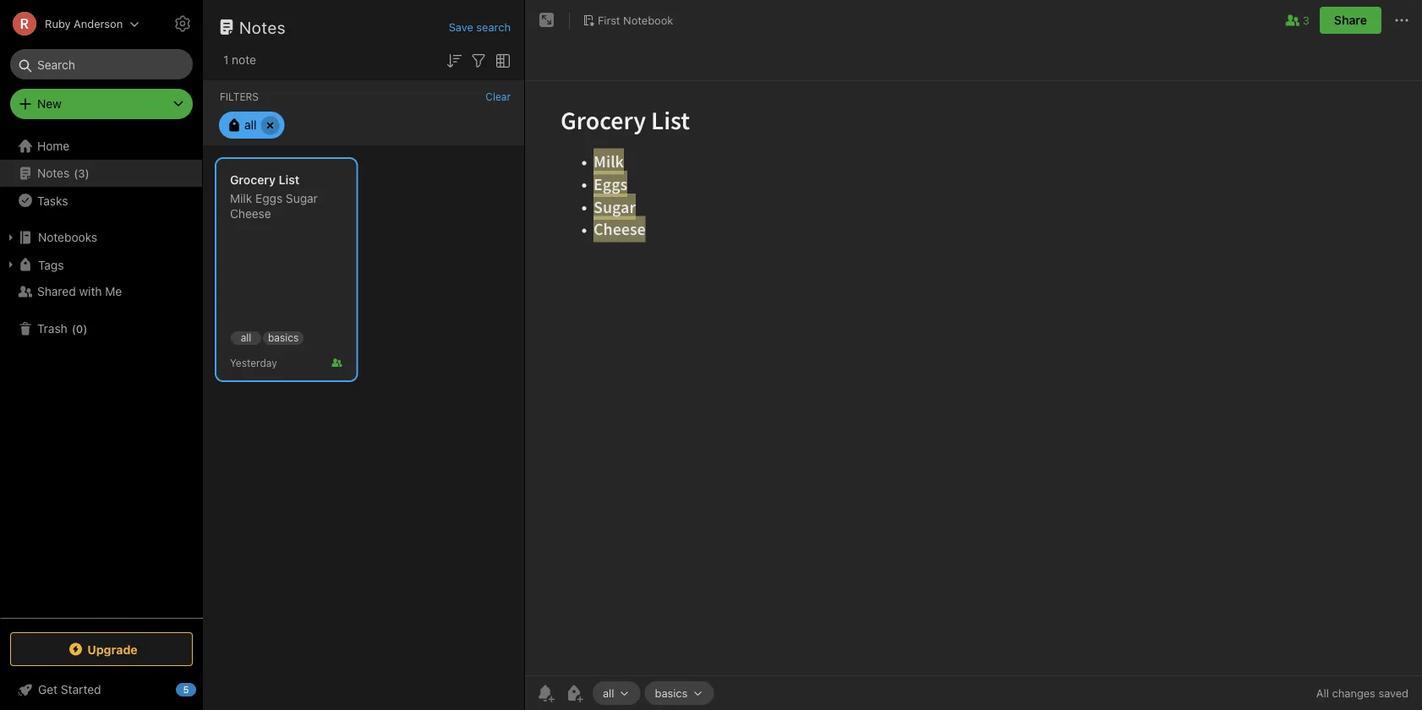 Task type: describe. For each thing, give the bounding box(es) containing it.
all
[[1316, 687, 1329, 700]]

eggs
[[255, 191, 283, 205]]

get
[[38, 683, 58, 697]]

notes for notes ( 3 )
[[37, 166, 70, 180]]

1
[[223, 53, 229, 67]]

save search button
[[449, 19, 511, 35]]

first
[[598, 14, 620, 26]]

yesterday
[[230, 357, 277, 369]]

trash ( 0 )
[[37, 322, 87, 336]]

upgrade
[[87, 642, 138, 656]]

tasks
[[37, 193, 68, 207]]

3 inside button
[[1303, 14, 1310, 26]]

0 horizontal spatial all button
[[219, 112, 284, 139]]

save
[[449, 20, 473, 33]]

Account field
[[0, 7, 140, 41]]

clear
[[486, 90, 511, 102]]

sugar
[[286, 191, 318, 205]]

( for trash
[[72, 322, 76, 335]]

upgrade button
[[10, 632, 193, 666]]

Add filters field
[[468, 49, 489, 71]]

all inside note window element
[[603, 687, 614, 699]]

basics button
[[645, 681, 714, 705]]

notes ( 3 )
[[37, 166, 89, 180]]

tree containing home
[[0, 133, 203, 617]]

tasks button
[[0, 187, 202, 214]]

Note Editor text field
[[525, 81, 1422, 676]]

5
[[183, 684, 189, 695]]

shared with me
[[37, 284, 122, 298]]

new button
[[10, 89, 193, 119]]

all Tag actions field
[[614, 687, 630, 699]]

expand notebooks image
[[4, 231, 18, 244]]

saved
[[1378, 687, 1409, 700]]

cheese
[[230, 207, 271, 221]]

expand tags image
[[4, 258, 18, 271]]

notebooks link
[[0, 224, 202, 251]]

) for trash
[[83, 322, 87, 335]]

first notebook button
[[577, 8, 679, 32]]

click to collapse image
[[197, 679, 209, 699]]

expand note image
[[537, 10, 557, 30]]

home link
[[0, 133, 203, 160]]

search
[[476, 20, 511, 33]]

Search text field
[[22, 49, 181, 79]]

changes
[[1332, 687, 1375, 700]]

ruby anderson
[[45, 17, 123, 30]]

( for notes
[[74, 167, 78, 179]]

More actions field
[[1392, 7, 1412, 34]]

settings image
[[172, 14, 193, 34]]

3 button
[[1282, 10, 1310, 30]]

save search
[[449, 20, 511, 33]]

milk
[[230, 191, 252, 205]]

) for notes
[[85, 167, 89, 179]]

note window element
[[525, 0, 1422, 710]]

add tag image
[[564, 683, 584, 703]]

basics inside button
[[655, 687, 688, 699]]

me
[[105, 284, 122, 298]]

with
[[79, 284, 102, 298]]



Task type: locate. For each thing, give the bounding box(es) containing it.
trash
[[37, 322, 67, 336]]

list
[[279, 173, 299, 187]]

notes down home
[[37, 166, 70, 180]]

3 inside notes ( 3 )
[[78, 167, 85, 179]]

1 note
[[223, 53, 256, 67]]

tree
[[0, 133, 203, 617]]

clear button
[[486, 90, 511, 102]]

all changes saved
[[1316, 687, 1409, 700]]

notes
[[239, 17, 286, 37], [37, 166, 70, 180]]

0 vertical spatial notes
[[239, 17, 286, 37]]

0 vertical spatial all button
[[219, 112, 284, 139]]

anderson
[[74, 17, 123, 30]]

1 vertical spatial notes
[[37, 166, 70, 180]]

all button down filters
[[219, 112, 284, 139]]

( inside the trash ( 0 )
[[72, 322, 76, 335]]

1 vertical spatial )
[[83, 322, 87, 335]]

basics Tag actions field
[[688, 687, 704, 699]]

note
[[232, 53, 256, 67]]

tags
[[38, 258, 64, 272]]

get started
[[38, 683, 101, 697]]

1 vertical spatial basics
[[655, 687, 688, 699]]

0 vertical spatial basics
[[268, 332, 299, 344]]

1 vertical spatial all
[[241, 332, 251, 344]]

0 vertical spatial 3
[[1303, 14, 1310, 26]]

grocery
[[230, 173, 276, 187]]

1 vertical spatial (
[[72, 322, 76, 335]]

home
[[37, 139, 70, 153]]

new
[[37, 97, 62, 111]]

(
[[74, 167, 78, 179], [72, 322, 76, 335]]

None search field
[[22, 49, 181, 79]]

1 horizontal spatial notes
[[239, 17, 286, 37]]

filters
[[220, 90, 259, 102]]

0 horizontal spatial 3
[[78, 167, 85, 179]]

grocery list milk eggs sugar cheese
[[230, 173, 318, 221]]

Sort options field
[[444, 49, 464, 71]]

) right trash
[[83, 322, 87, 335]]

basics
[[268, 332, 299, 344], [655, 687, 688, 699]]

shared
[[37, 284, 76, 298]]

all button right add tag image
[[593, 681, 640, 705]]

started
[[61, 683, 101, 697]]

3 left "share"
[[1303, 14, 1310, 26]]

1 horizontal spatial all button
[[593, 681, 640, 705]]

3
[[1303, 14, 1310, 26], [78, 167, 85, 179]]

0 vertical spatial (
[[74, 167, 78, 179]]

0 vertical spatial all
[[244, 118, 256, 132]]

0
[[76, 322, 83, 335]]

tags button
[[0, 251, 202, 278]]

Help and Learning task checklist field
[[0, 676, 203, 703]]

notebook
[[623, 14, 673, 26]]

ruby
[[45, 17, 71, 30]]

( right trash
[[72, 322, 76, 335]]

notes up note
[[239, 17, 286, 37]]

0 horizontal spatial notes
[[37, 166, 70, 180]]

1 vertical spatial 3
[[78, 167, 85, 179]]

)
[[85, 167, 89, 179], [83, 322, 87, 335]]

add a reminder image
[[535, 683, 555, 703]]

shared with me link
[[0, 278, 202, 305]]

) down home 'link' on the top left of the page
[[85, 167, 89, 179]]

basics up yesterday
[[268, 332, 299, 344]]

add filters image
[[468, 51, 489, 71]]

View options field
[[489, 49, 513, 71]]

more actions image
[[1392, 10, 1412, 30]]

0 horizontal spatial basics
[[268, 332, 299, 344]]

all button
[[219, 112, 284, 139], [593, 681, 640, 705]]

0 vertical spatial )
[[85, 167, 89, 179]]

notes for notes
[[239, 17, 286, 37]]

share
[[1334, 13, 1367, 27]]

all right add tag image
[[603, 687, 614, 699]]

all up yesterday
[[241, 332, 251, 344]]

1 vertical spatial all button
[[593, 681, 640, 705]]

( inside notes ( 3 )
[[74, 167, 78, 179]]

all
[[244, 118, 256, 132], [241, 332, 251, 344], [603, 687, 614, 699]]

) inside notes ( 3 )
[[85, 167, 89, 179]]

1 horizontal spatial basics
[[655, 687, 688, 699]]

( down home 'link' on the top left of the page
[[74, 167, 78, 179]]

) inside the trash ( 0 )
[[83, 322, 87, 335]]

1 horizontal spatial 3
[[1303, 14, 1310, 26]]

notebooks
[[38, 230, 97, 244]]

2 vertical spatial all
[[603, 687, 614, 699]]

all down filters
[[244, 118, 256, 132]]

first notebook
[[598, 14, 673, 26]]

basics right all tag actions field
[[655, 687, 688, 699]]

share button
[[1320, 7, 1381, 34]]

3 down home 'link' on the top left of the page
[[78, 167, 85, 179]]



Task type: vqa. For each thing, say whether or not it's contained in the screenshot.
More actions Image
yes



